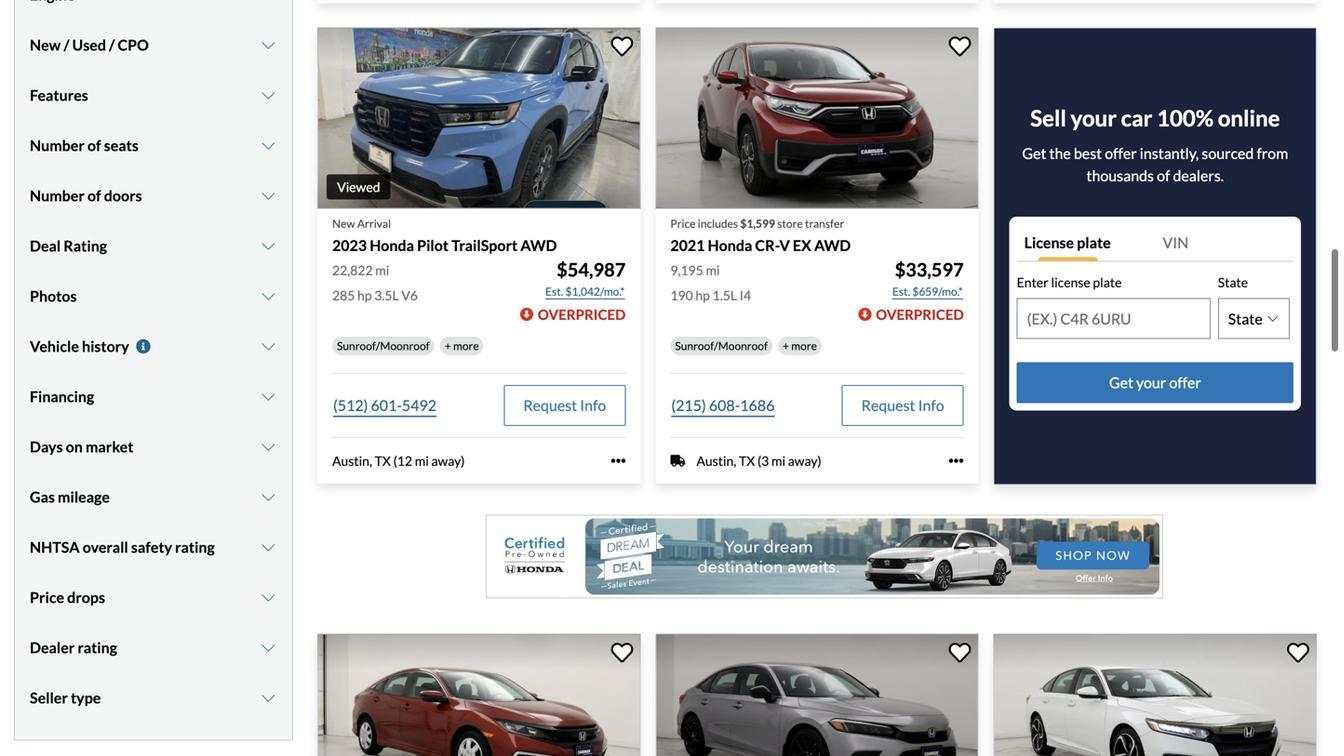 Task type: locate. For each thing, give the bounding box(es) containing it.
of inside dropdown button
[[87, 136, 101, 154]]

of inside dropdown button
[[87, 186, 101, 205]]

plate
[[1077, 234, 1111, 252], [1093, 275, 1122, 291]]

price
[[670, 217, 696, 231], [30, 588, 64, 607]]

0 vertical spatial new
[[30, 36, 61, 54]]

gas mileage button
[[30, 474, 277, 521]]

10 chevron down image from the top
[[259, 691, 277, 706]]

get for get the best offer instantly, sourced from thousands of dealers.
[[1022, 144, 1047, 163]]

get inside button
[[1109, 374, 1134, 392]]

2 chevron down image from the top
[[259, 188, 277, 203]]

request
[[523, 396, 577, 414], [862, 396, 915, 414]]

vehicle history
[[30, 337, 129, 355]]

request info button up ellipsis h icon
[[842, 385, 964, 426]]

est. down the $33,597
[[892, 285, 910, 298]]

1 horizontal spatial awd
[[814, 237, 851, 255]]

0 vertical spatial number
[[30, 136, 85, 154]]

nhtsa overall safety rating button
[[30, 524, 277, 571]]

3 chevron down image from the top
[[259, 490, 277, 505]]

overpriced
[[538, 306, 626, 323], [876, 306, 964, 323]]

0 vertical spatial get
[[1022, 144, 1047, 163]]

of inside get the best offer instantly, sourced from thousands of dealers.
[[1157, 167, 1170, 185]]

tx left (3
[[739, 453, 755, 469]]

est. left $1,042/mo.*
[[545, 285, 563, 298]]

1 + more from the left
[[445, 339, 479, 353]]

1 horizontal spatial request info button
[[842, 385, 964, 426]]

chevron down image inside number of doors dropdown button
[[259, 188, 277, 203]]

your up best
[[1071, 105, 1117, 131]]

request info
[[523, 396, 606, 414], [862, 396, 944, 414]]

chevron down image inside new / used / cpo dropdown button
[[259, 38, 277, 52]]

7 chevron down image from the top
[[259, 440, 277, 454]]

2 number from the top
[[30, 186, 85, 205]]

0 vertical spatial rating
[[175, 538, 215, 556]]

1 horizontal spatial austin,
[[696, 453, 736, 469]]

2 info from the left
[[918, 396, 944, 414]]

1 overpriced from the left
[[538, 306, 626, 323]]

2 hp from the left
[[696, 287, 710, 303]]

0 horizontal spatial request info
[[523, 396, 606, 414]]

rating right dealer
[[78, 639, 117, 657]]

austin, tx (3 mi away)
[[696, 453, 822, 469]]

1 hp from the left
[[357, 287, 372, 303]]

chevron down image
[[259, 88, 277, 103], [259, 138, 277, 153], [259, 490, 277, 505], [259, 590, 277, 605]]

1 chevron down image from the top
[[259, 38, 277, 52]]

1 request info button from the left
[[504, 385, 626, 426]]

0 vertical spatial your
[[1071, 105, 1117, 131]]

1 horizontal spatial tx
[[739, 453, 755, 469]]

number of doors
[[30, 186, 142, 205]]

enter
[[1017, 275, 1049, 291]]

2 request from the left
[[862, 396, 915, 414]]

get down the 'enter license plate' field
[[1109, 374, 1134, 392]]

2 tx from the left
[[739, 453, 755, 469]]

get inside get the best offer instantly, sourced from thousands of dealers.
[[1022, 144, 1047, 163]]

rating right 'safety'
[[175, 538, 215, 556]]

2 austin, from the left
[[696, 453, 736, 469]]

1 horizontal spatial sunroof/moonroof
[[675, 339, 768, 353]]

1 horizontal spatial overpriced
[[876, 306, 964, 323]]

1 horizontal spatial /
[[109, 36, 115, 54]]

(512)
[[333, 396, 368, 414]]

chevron down image inside dealer rating dropdown button
[[259, 641, 277, 655]]

chevron down image for new / used / cpo
[[259, 38, 277, 52]]

/ left used
[[64, 36, 69, 54]]

chevron down image for gas mileage
[[259, 490, 277, 505]]

get the best offer instantly, sourced from thousands of dealers.
[[1022, 144, 1288, 185]]

hp inside 9,195 mi 190 hp 1.5l i4
[[696, 287, 710, 303]]

1.5l
[[713, 287, 737, 303]]

0 horizontal spatial sunroof/moonroof
[[337, 339, 430, 353]]

sunroof/moonroof for $54,987
[[337, 339, 430, 353]]

offer
[[1105, 144, 1137, 163], [1169, 374, 1201, 392]]

days on market button
[[30, 424, 277, 470]]

overpriced down "est. $659/mo.*" button
[[876, 306, 964, 323]]

/ left cpo
[[109, 36, 115, 54]]

austin, right the truck icon at the right of the page
[[696, 453, 736, 469]]

0 horizontal spatial hp
[[357, 287, 372, 303]]

(512) 601-5492
[[333, 396, 437, 414]]

+ more
[[445, 339, 479, 353], [783, 339, 817, 353]]

+ for $54,987
[[445, 339, 451, 353]]

1 est. from the left
[[545, 285, 563, 298]]

rating
[[64, 237, 107, 255]]

new / used / cpo
[[30, 36, 149, 54]]

0 horizontal spatial away)
[[431, 453, 465, 469]]

price inside the 'price includes $1,599 store transfer 2021 honda cr-v ex awd'
[[670, 217, 696, 231]]

1 horizontal spatial price
[[670, 217, 696, 231]]

instantly,
[[1140, 144, 1199, 163]]

away) right (12 on the bottom of the page
[[431, 453, 465, 469]]

chevron down image for number of seats
[[259, 138, 277, 153]]

truck image
[[670, 454, 685, 468]]

1 away) from the left
[[431, 453, 465, 469]]

of
[[87, 136, 101, 154], [1157, 167, 1170, 185], [87, 186, 101, 205]]

the
[[1049, 144, 1071, 163]]

vin tab
[[1155, 225, 1294, 262]]

offer inside get the best offer instantly, sourced from thousands of dealers.
[[1105, 144, 1137, 163]]

1 honda from the left
[[370, 237, 414, 255]]

chevron down image for days on market
[[259, 440, 277, 454]]

honda inside the 'price includes $1,599 store transfer 2021 honda cr-v ex awd'
[[708, 237, 752, 255]]

1 vertical spatial get
[[1109, 374, 1134, 392]]

of down instantly,
[[1157, 167, 1170, 185]]

i4
[[740, 287, 751, 303]]

get for get your offer
[[1109, 374, 1134, 392]]

deal rating
[[30, 237, 107, 255]]

1 horizontal spatial request info
[[862, 396, 944, 414]]

0 horizontal spatial request
[[523, 396, 577, 414]]

thousands
[[1087, 167, 1154, 185]]

dealer
[[30, 639, 75, 657]]

honda
[[370, 237, 414, 255], [708, 237, 752, 255]]

financing button
[[30, 373, 277, 420]]

tab list
[[1017, 225, 1294, 262]]

2 overpriced from the left
[[876, 306, 964, 323]]

price drops
[[30, 588, 105, 607]]

financing
[[30, 387, 94, 406]]

market
[[86, 438, 133, 456]]

0 horizontal spatial austin,
[[332, 453, 372, 469]]

number up deal rating at the top left of page
[[30, 186, 85, 205]]

2 + more from the left
[[783, 339, 817, 353]]

2 + from the left
[[783, 339, 789, 353]]

1 number from the top
[[30, 136, 85, 154]]

chevron down image for financing
[[259, 389, 277, 404]]

number
[[30, 136, 85, 154], [30, 186, 85, 205]]

0 horizontal spatial awd
[[520, 237, 557, 255]]

chevron down image inside seller type dropdown button
[[259, 691, 277, 706]]

0 horizontal spatial more
[[453, 339, 479, 353]]

0 horizontal spatial offer
[[1105, 144, 1137, 163]]

1 vertical spatial new
[[332, 217, 355, 231]]

price inside dropdown button
[[30, 588, 64, 607]]

chevron down image inside nhtsa overall safety rating dropdown button
[[259, 540, 277, 555]]

rating inside nhtsa overall safety rating dropdown button
[[175, 538, 215, 556]]

0 vertical spatial plate
[[1077, 234, 1111, 252]]

2 request info button from the left
[[842, 385, 964, 426]]

2 honda from the left
[[708, 237, 752, 255]]

state
[[1218, 275, 1248, 291]]

hp right 285
[[357, 287, 372, 303]]

1 vertical spatial number
[[30, 186, 85, 205]]

overpriced down est. $1,042/mo.* button
[[538, 306, 626, 323]]

1 sunroof/moonroof from the left
[[337, 339, 430, 353]]

2 more from the left
[[791, 339, 817, 353]]

+
[[445, 339, 451, 353], [783, 339, 789, 353]]

1 more from the left
[[453, 339, 479, 353]]

sunroof/moonroof down 3.5l
[[337, 339, 430, 353]]

chevron down image inside deal rating dropdown button
[[259, 239, 277, 253]]

2 away) from the left
[[788, 453, 822, 469]]

price includes $1,599 store transfer 2021 honda cr-v ex awd
[[670, 217, 851, 255]]

1 vertical spatial price
[[30, 588, 64, 607]]

2 vertical spatial of
[[87, 186, 101, 205]]

2 est. from the left
[[892, 285, 910, 298]]

1 horizontal spatial offer
[[1169, 374, 1201, 392]]

chevron down image
[[259, 38, 277, 52], [259, 188, 277, 203], [259, 239, 277, 253], [259, 289, 277, 304], [259, 339, 277, 354], [259, 389, 277, 404], [259, 440, 277, 454], [259, 540, 277, 555], [259, 641, 277, 655], [259, 691, 277, 706]]

chevron down image inside price drops dropdown button
[[259, 590, 277, 605]]

1 vertical spatial offer
[[1169, 374, 1201, 392]]

awd inside the 'price includes $1,599 store transfer 2021 honda cr-v ex awd'
[[814, 237, 851, 255]]

1 request info from the left
[[523, 396, 606, 414]]

(3
[[758, 453, 769, 469]]

0 vertical spatial offer
[[1105, 144, 1137, 163]]

1 horizontal spatial away)
[[788, 453, 822, 469]]

v
[[779, 237, 790, 255]]

1 austin, from the left
[[332, 453, 372, 469]]

est. inside $33,597 est. $659/mo.*
[[892, 285, 910, 298]]

awd right trailsport
[[520, 237, 557, 255]]

6 chevron down image from the top
[[259, 389, 277, 404]]

mi right 9,195
[[706, 262, 720, 278]]

of left doors
[[87, 186, 101, 205]]

chevron down image inside days on market dropdown button
[[259, 440, 277, 454]]

4 chevron down image from the top
[[259, 590, 277, 605]]

1 vertical spatial rating
[[78, 639, 117, 657]]

your for offer
[[1136, 374, 1166, 392]]

pilot
[[417, 237, 449, 255]]

your inside button
[[1136, 374, 1166, 392]]

sunroof/moonroof down 1.5l
[[675, 339, 768, 353]]

0 horizontal spatial est.
[[545, 285, 563, 298]]

est. inside "$54,987 est. $1,042/mo.*"
[[545, 285, 563, 298]]

chevron down image inside features dropdown button
[[259, 88, 277, 103]]

est. $659/mo.* button
[[891, 282, 964, 301]]

22,822 mi 285 hp 3.5l v6
[[332, 262, 418, 303]]

0 horizontal spatial price
[[30, 588, 64, 607]]

Enter license plate field
[[1018, 299, 1210, 338]]

price up 2021
[[670, 217, 696, 231]]

chevron down image inside the "number of seats" dropdown button
[[259, 138, 277, 153]]

0 horizontal spatial get
[[1022, 144, 1047, 163]]

your for car
[[1071, 105, 1117, 131]]

price for price drops
[[30, 588, 64, 607]]

1 horizontal spatial your
[[1136, 374, 1166, 392]]

honda down includes
[[708, 237, 752, 255]]

+ more for $54,987
[[445, 339, 479, 353]]

on
[[66, 438, 83, 456]]

9 chevron down image from the top
[[259, 641, 277, 655]]

new inside dropdown button
[[30, 36, 61, 54]]

number inside dropdown button
[[30, 186, 85, 205]]

drops
[[67, 588, 105, 607]]

license plate tab
[[1017, 225, 1155, 262]]

chevron down image inside vehicle history dropdown button
[[259, 339, 277, 354]]

tx
[[375, 453, 391, 469], [739, 453, 755, 469]]

0 horizontal spatial info
[[580, 396, 606, 414]]

more
[[453, 339, 479, 353], [791, 339, 817, 353]]

1 chevron down image from the top
[[259, 88, 277, 103]]

price left drops
[[30, 588, 64, 607]]

request info button up ellipsis h image
[[504, 385, 626, 426]]

more for $54,987
[[453, 339, 479, 353]]

1 vertical spatial of
[[1157, 167, 1170, 185]]

vin
[[1163, 234, 1189, 252]]

0 horizontal spatial honda
[[370, 237, 414, 255]]

0 horizontal spatial new
[[30, 36, 61, 54]]

chevron down image inside financing dropdown button
[[259, 389, 277, 404]]

your down the 'enter license plate' field
[[1136, 374, 1166, 392]]

1 + from the left
[[445, 339, 451, 353]]

/
[[64, 36, 69, 54], [109, 36, 115, 54]]

license plate
[[1024, 234, 1111, 252]]

new inside new arrival 2023 honda pilot trailsport awd
[[332, 217, 355, 231]]

request info button
[[504, 385, 626, 426], [842, 385, 964, 426]]

1 horizontal spatial honda
[[708, 237, 752, 255]]

more for $33,597
[[791, 339, 817, 353]]

1 request from the left
[[523, 396, 577, 414]]

mi up 3.5l
[[375, 262, 389, 278]]

0 horizontal spatial /
[[64, 36, 69, 54]]

gas mileage
[[30, 488, 110, 506]]

diffused sky pearl 2023 honda pilot trailsport awd suv / crossover all-wheel drive automatic image
[[317, 27, 641, 209]]

hp
[[357, 287, 372, 303], [696, 287, 710, 303]]

1 horizontal spatial est.
[[892, 285, 910, 298]]

285
[[332, 287, 355, 303]]

0 horizontal spatial +
[[445, 339, 451, 353]]

0 horizontal spatial request info button
[[504, 385, 626, 426]]

2 sunroof/moonroof from the left
[[675, 339, 768, 353]]

number for number of seats
[[30, 136, 85, 154]]

arrival
[[357, 217, 391, 231]]

2 / from the left
[[109, 36, 115, 54]]

deal
[[30, 237, 61, 255]]

1 horizontal spatial more
[[791, 339, 817, 353]]

1 horizontal spatial + more
[[783, 339, 817, 353]]

(12
[[393, 453, 412, 469]]

1 horizontal spatial get
[[1109, 374, 1134, 392]]

1 horizontal spatial +
[[783, 339, 789, 353]]

2 awd from the left
[[814, 237, 851, 255]]

1 vertical spatial your
[[1136, 374, 1166, 392]]

1686
[[740, 396, 775, 414]]

hp inside 22,822 mi 285 hp 3.5l v6
[[357, 287, 372, 303]]

awd
[[520, 237, 557, 255], [814, 237, 851, 255]]

get left the
[[1022, 144, 1047, 163]]

new left used
[[30, 36, 61, 54]]

tx for (12 mi away)
[[375, 453, 391, 469]]

number down 'features'
[[30, 136, 85, 154]]

mi
[[375, 262, 389, 278], [706, 262, 720, 278], [415, 453, 429, 469], [772, 453, 786, 469]]

0 horizontal spatial rating
[[78, 639, 117, 657]]

0 horizontal spatial + more
[[445, 339, 479, 353]]

1 tx from the left
[[375, 453, 391, 469]]

1 horizontal spatial new
[[332, 217, 355, 231]]

austin, left (12 on the bottom of the page
[[332, 453, 372, 469]]

2 chevron down image from the top
[[259, 138, 277, 153]]

seller
[[30, 689, 68, 707]]

cpo
[[118, 36, 149, 54]]

price for price includes $1,599 store transfer 2021 honda cr-v ex awd
[[670, 217, 696, 231]]

away)
[[431, 453, 465, 469], [788, 453, 822, 469]]

5 chevron down image from the top
[[259, 339, 277, 354]]

$33,597
[[895, 259, 964, 281]]

of left the seats
[[87, 136, 101, 154]]

hp for $54,987
[[357, 287, 372, 303]]

dealer rating
[[30, 639, 117, 657]]

away) right (3
[[788, 453, 822, 469]]

2 request info from the left
[[862, 396, 944, 414]]

1 info from the left
[[580, 396, 606, 414]]

1 horizontal spatial hp
[[696, 287, 710, 303]]

0 vertical spatial price
[[670, 217, 696, 231]]

info for $54,987
[[580, 396, 606, 414]]

chevron down image inside gas mileage dropdown button
[[259, 490, 277, 505]]

chevron down image for nhtsa overall safety rating
[[259, 540, 277, 555]]

1 horizontal spatial request
[[862, 396, 915, 414]]

8 chevron down image from the top
[[259, 540, 277, 555]]

v6
[[401, 287, 418, 303]]

number inside dropdown button
[[30, 136, 85, 154]]

info
[[580, 396, 606, 414], [918, 396, 944, 414]]

tx left (12 on the bottom of the page
[[375, 453, 391, 469]]

request info button for $33,597
[[842, 385, 964, 426]]

hp right 190
[[696, 287, 710, 303]]

1 awd from the left
[[520, 237, 557, 255]]

9,195 mi 190 hp 1.5l i4
[[670, 262, 751, 303]]

awd inside new arrival 2023 honda pilot trailsport awd
[[520, 237, 557, 255]]

chevron down image inside photos dropdown button
[[259, 289, 277, 304]]

austin, for austin, tx (3 mi away)
[[696, 453, 736, 469]]

1 horizontal spatial info
[[918, 396, 944, 414]]

austin, tx (12 mi away)
[[332, 453, 465, 469]]

0 horizontal spatial overpriced
[[538, 306, 626, 323]]

request info for $33,597
[[862, 396, 944, 414]]

1 horizontal spatial rating
[[175, 538, 215, 556]]

new up 2023
[[332, 217, 355, 231]]

0 horizontal spatial your
[[1071, 105, 1117, 131]]

awd down transfer
[[814, 237, 851, 255]]

0 vertical spatial of
[[87, 136, 101, 154]]

honda down the arrival
[[370, 237, 414, 255]]

from
[[1257, 144, 1288, 163]]

history
[[82, 337, 129, 355]]

4 chevron down image from the top
[[259, 289, 277, 304]]

mi right (3
[[772, 453, 786, 469]]

enter license plate
[[1017, 275, 1122, 291]]

3 chevron down image from the top
[[259, 239, 277, 253]]

0 horizontal spatial tx
[[375, 453, 391, 469]]

+ more for $33,597
[[783, 339, 817, 353]]

request info button for $54,987
[[504, 385, 626, 426]]



Task type: describe. For each thing, give the bounding box(es) containing it.
22,822
[[332, 262, 373, 278]]

deal rating button
[[30, 223, 277, 269]]

tab list containing license plate
[[1017, 225, 1294, 262]]

$1,599
[[740, 217, 775, 231]]

190
[[670, 287, 693, 303]]

red 2020 honda civic lx sedan fwd sedan front-wheel drive automatic image
[[317, 634, 641, 757]]

away) for austin, tx (12 mi away)
[[431, 453, 465, 469]]

mi inside 22,822 mi 285 hp 3.5l v6
[[375, 262, 389, 278]]

trailsport
[[452, 237, 518, 255]]

transfer
[[805, 217, 844, 231]]

number of seats button
[[30, 122, 277, 169]]

sourced
[[1202, 144, 1254, 163]]

chevron down image for deal rating
[[259, 239, 277, 253]]

offer inside get your offer button
[[1169, 374, 1201, 392]]

seller type
[[30, 689, 101, 707]]

vehicle
[[30, 337, 79, 355]]

3.5l
[[374, 287, 399, 303]]

cr-
[[755, 237, 779, 255]]

type
[[71, 689, 101, 707]]

chevron down image for dealer rating
[[259, 641, 277, 655]]

(215) 608-1686 button
[[670, 385, 776, 426]]

number of doors button
[[30, 172, 277, 219]]

mi right (12 on the bottom of the page
[[415, 453, 429, 469]]

gas
[[30, 488, 55, 506]]

nhtsa
[[30, 538, 80, 556]]

best
[[1074, 144, 1102, 163]]

$33,597 est. $659/mo.*
[[892, 259, 964, 298]]

away) for austin, tx (3 mi away)
[[788, 453, 822, 469]]

rating inside dealer rating dropdown button
[[78, 639, 117, 657]]

info circle image
[[134, 339, 152, 354]]

est. for $33,597
[[892, 285, 910, 298]]

1 vertical spatial plate
[[1093, 275, 1122, 291]]

(512) 601-5492 button
[[332, 385, 437, 426]]

features button
[[30, 72, 277, 118]]

$1,042/mo.*
[[565, 285, 625, 298]]

photos button
[[30, 273, 277, 320]]

tx for (3 mi away)
[[739, 453, 755, 469]]

store
[[777, 217, 803, 231]]

nhtsa overall safety rating
[[30, 538, 215, 556]]

features
[[30, 86, 88, 104]]

silver 2022 honda civic sport fwd sedan front-wheel drive automatic image
[[656, 634, 979, 757]]

5492
[[402, 396, 437, 414]]

dealer rating button
[[30, 625, 277, 671]]

chevron down image for number of doors
[[259, 188, 277, 203]]

ex
[[793, 237, 811, 255]]

new arrival 2023 honda pilot trailsport awd
[[332, 217, 557, 255]]

hp for $33,597
[[696, 287, 710, 303]]

overpriced for $33,597
[[876, 306, 964, 323]]

(215) 608-1686
[[671, 396, 775, 414]]

safety
[[131, 538, 172, 556]]

ellipsis h image
[[611, 454, 626, 469]]

(215)
[[671, 396, 706, 414]]

doors
[[104, 186, 142, 205]]

includes
[[698, 217, 738, 231]]

austin, for austin, tx (12 mi away)
[[332, 453, 372, 469]]

$54,987
[[557, 259, 626, 281]]

2021
[[670, 237, 705, 255]]

1 / from the left
[[64, 36, 69, 54]]

used
[[72, 36, 106, 54]]

mi inside 9,195 mi 190 hp 1.5l i4
[[706, 262, 720, 278]]

overall
[[83, 538, 128, 556]]

ellipsis h image
[[949, 454, 964, 469]]

9,195
[[670, 262, 703, 278]]

mileage
[[58, 488, 110, 506]]

number of seats
[[30, 136, 139, 154]]

of for doors
[[87, 186, 101, 205]]

new / used / cpo button
[[30, 22, 277, 68]]

days
[[30, 438, 63, 456]]

honda inside new arrival 2023 honda pilot trailsport awd
[[370, 237, 414, 255]]

sunroof/moonroof for $33,597
[[675, 339, 768, 353]]

white 2020 honda accord 1.5t sport fwd sedan front-wheel drive automatic image
[[994, 634, 1317, 757]]

price drops button
[[30, 575, 277, 621]]

request for $33,597
[[862, 396, 915, 414]]

sell
[[1030, 105, 1066, 131]]

chevron down image for price drops
[[259, 590, 277, 605]]

get your offer button
[[1017, 363, 1294, 403]]

seller type button
[[30, 675, 277, 722]]

chevron down image for seller type
[[259, 691, 277, 706]]

chevron down image for photos
[[259, 289, 277, 304]]

request info for $54,987
[[523, 396, 606, 414]]

601-
[[371, 396, 402, 414]]

2023
[[332, 237, 367, 255]]

plate inside tab
[[1077, 234, 1111, 252]]

new for new / used / cpo
[[30, 36, 61, 54]]

photos
[[30, 287, 77, 305]]

info for $33,597
[[918, 396, 944, 414]]

new for new arrival 2023 honda pilot trailsport awd
[[332, 217, 355, 231]]

get your offer
[[1109, 374, 1201, 392]]

overpriced for $54,987
[[538, 306, 626, 323]]

days on market
[[30, 438, 133, 456]]

license
[[1051, 275, 1091, 291]]

of for seats
[[87, 136, 101, 154]]

red 2021 honda cr-v ex awd suv / crossover all-wheel drive automatic image
[[656, 27, 979, 209]]

vehicle history button
[[30, 323, 277, 370]]

chevron down image for features
[[259, 88, 277, 103]]

request for $54,987
[[523, 396, 577, 414]]

$54,987 est. $1,042/mo.*
[[545, 259, 626, 298]]

seats
[[104, 136, 139, 154]]

advertisement region
[[486, 515, 1163, 599]]

sell your car 100% online
[[1030, 105, 1280, 131]]

+ for $33,597
[[783, 339, 789, 353]]

100%
[[1157, 105, 1214, 131]]

est. for $54,987
[[545, 285, 563, 298]]

$659/mo.*
[[912, 285, 963, 298]]

number for number of doors
[[30, 186, 85, 205]]



Task type: vqa. For each thing, say whether or not it's contained in the screenshot.
results to the bottom
no



